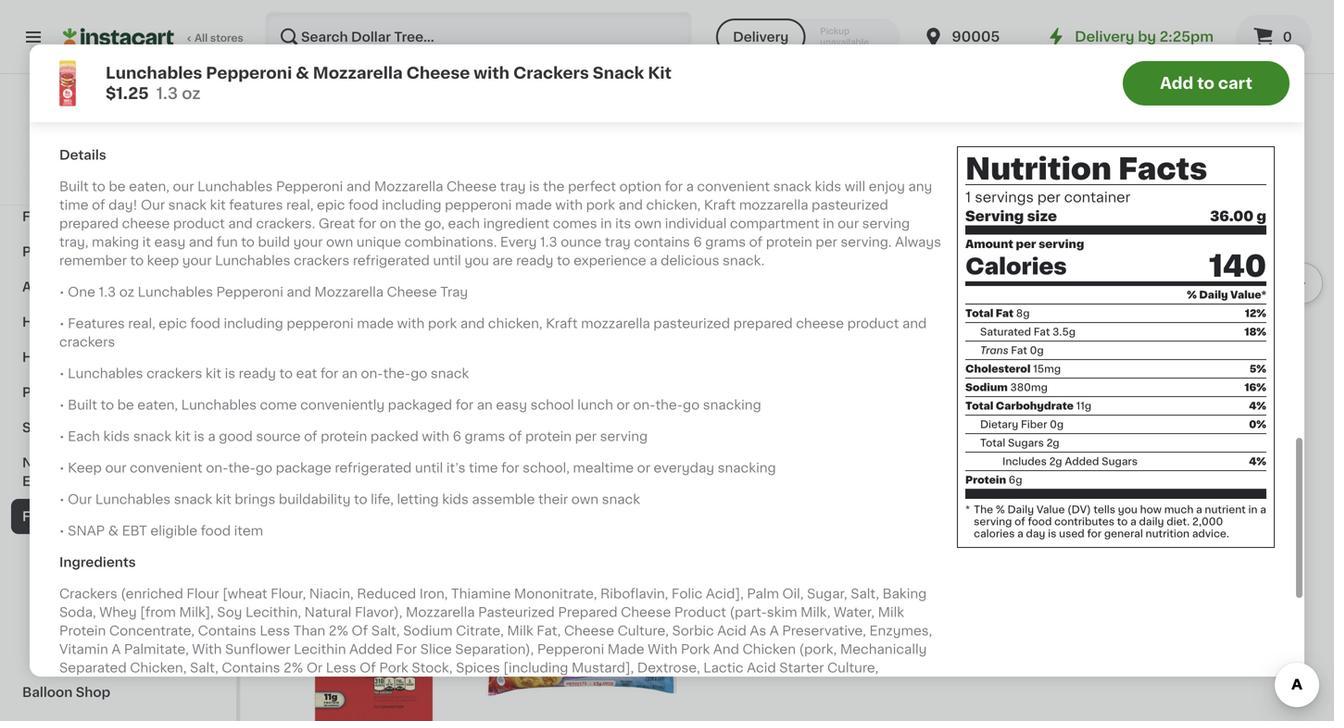 Task type: describe. For each thing, give the bounding box(es) containing it.
delivery for delivery
[[733, 31, 789, 44]]

item carousel region
[[278, 110, 1323, 476]]

0 horizontal spatial the
[[400, 217, 421, 230]]

1 4% from the top
[[1249, 401, 1267, 411]]

lactic
[[704, 662, 744, 675]]

add button left "folic"
[[600, 563, 671, 596]]

convenient inside built to be eaten, our lunchables pepperoni and mozzarella cheese tray is the perfect option for a convenient snack kids will enjoy any time of day! our snack kit features real, epic food including pepperoni made with pork and chicken, kraft mozzarella pasteurized prepared cheese product and crackers. great for on the go, each ingredient comes in its own individual compartment in our serving tray, making it easy and fun to build your own unique combinations. every 1.3 ounce tray contains 6 grams of protein per serving. always remember to keep your lunchables crackers refrigerated until you are ready to experience a delicious snack.
[[697, 180, 770, 193]]

1 vertical spatial a
[[111, 644, 121, 657]]

is inside * the % daily value (dv) tells you how much a nutrient in a serving of food contributes to a daily diet. 2,000 calories a day is used for general nutrition advice.
[[1048, 529, 1057, 539]]

a up general
[[1131, 517, 1137, 527]]

see eligible items for lunchables turkey & cheddar cheese with crackers snack kit
[[935, 443, 1053, 456]]

1 vertical spatial salt,
[[371, 625, 400, 638]]

see eligible items for 2.6 oz
[[522, 423, 640, 436]]

$5
[[993, 346, 1006, 356]]

1 vertical spatial contains
[[222, 662, 280, 675]]

chicken, inside the • features real, epic food including pepperoni made with pork and chicken, kraft mozzarella pasteurized prepared cheese product and crackers
[[488, 317, 543, 330]]

$ 1 25 for 2.6 oz
[[489, 319, 519, 338]]

personal care
[[22, 246, 116, 259]]

skim
[[767, 607, 797, 620]]

1 horizontal spatial or
[[637, 462, 650, 475]]

school
[[531, 399, 574, 412]]

add button for armour pepperoni flavored sausage pizza
[[1220, 123, 1292, 156]]

add up option
[[635, 133, 662, 146]]

2 vertical spatial our
[[105, 462, 126, 475]]

16%
[[1245, 382, 1267, 393]]

1 horizontal spatial daily
[[1199, 290, 1228, 300]]

now
[[362, 67, 408, 86]]

5%
[[1250, 364, 1267, 374]]

snack for 1
[[753, 399, 793, 412]]

snack up packaged
[[431, 367, 469, 380]]

cheese inside the • features real, epic food including pepperoni made with pork and chicken, kraft mozzarella pasteurized prepared cheese product and crackers
[[796, 317, 844, 330]]

1 vertical spatial until
[[415, 462, 443, 475]]

daily inside * the % daily value (dv) tells you how much a nutrient in a serving of food contributes to a daily diet. 2,000 calories a day is used for general nutrition advice.
[[1008, 505, 1034, 515]]

chicken, inside built to be eaten, our lunchables pepperoni and mozzarella cheese tray is the perfect option for a convenient snack kids will enjoy any time of day! our snack kit features real, epic food including pepperoni made with pork and chicken, kraft mozzarella pasteurized prepared cheese product and crackers. great for on the go, each ingredient comes in its own individual compartment in our serving tray, making it easy and fun to build your own unique combinations. every 1.3 ounce tray contains 6 grams of protein per serving. always remember to keep your lunchables crackers refrigerated until you are ready to experience a delicious snack.
[[646, 199, 701, 212]]

1 vertical spatial time
[[469, 462, 498, 475]]

packed
[[371, 431, 419, 443]]

drink
[[73, 210, 109, 223]]

a right nutrient
[[1260, 505, 1267, 515]]

view more link for refrigerated
[[1214, 508, 1297, 526]]

1 horizontal spatial own
[[571, 494, 599, 506]]

6g
[[1009, 475, 1023, 485]]

1 vertical spatial 2g
[[1049, 457, 1062, 467]]

0 vertical spatial own
[[635, 217, 662, 230]]

1 horizontal spatial sugars
[[1102, 457, 1138, 467]]

0 horizontal spatial an
[[342, 367, 358, 380]]

add up iron,
[[428, 573, 455, 586]]

2 horizontal spatial go
[[683, 399, 700, 412]]

every
[[500, 236, 537, 249]]

1 horizontal spatial easy
[[496, 399, 527, 412]]

per inside nutrition facts 1 servings per container
[[1038, 191, 1061, 204]]

item
[[234, 525, 263, 538]]

option
[[620, 180, 662, 193]]

see eligible items for john morrell smoked sausage
[[315, 424, 433, 437]]

% daily value*
[[1187, 290, 1267, 300]]

sodium down stock,
[[392, 681, 442, 694]]

& inside lunchables turkey & cheddar cheese with crackers snack kit
[[1024, 362, 1035, 375]]

1 horizontal spatial %
[[1187, 290, 1197, 300]]

and down build
[[287, 286, 311, 299]]

snack up • snap & ebt eligible food item
[[174, 494, 212, 506]]

a up individual
[[686, 180, 694, 193]]

oz up home & garden link
[[119, 286, 134, 299]]

real, inside the • features real, epic food including pepperoni made with pork and chicken, kraft mozzarella pasteurized prepared cheese product and crackers
[[128, 317, 155, 330]]

a left day
[[1017, 529, 1024, 539]]

smoked
[[363, 362, 416, 375]]

oz inside the john morrell smoked sausage 7 oz
[[286, 399, 299, 409]]

1 horizontal spatial a
[[770, 625, 779, 638]]

kit left good
[[175, 431, 191, 443]]

snack down guarantee
[[168, 199, 207, 212]]

for left on
[[359, 217, 377, 230]]

1 horizontal spatial protein
[[966, 475, 1006, 485]]

0 horizontal spatial convenient
[[130, 462, 203, 475]]

$ 1 25 for lunchables pepperoni & mozzarella cheese with crackers snack kit
[[695, 319, 726, 338]]

time inside built to be eaten, our lunchables pepperoni and mozzarella cheese tray is the perfect option for a convenient snack kids will enjoy any time of day! our snack kit features real, epic food including pepperoni made with pork and chicken, kraft mozzarella pasteurized prepared cheese product and crackers. great for on the go, each ingredient comes in its own individual compartment in our serving tray, making it easy and fun to build your own unique combinations. every 1.3 ounce tray contains 6 grams of protein per serving. always remember to keep your lunchables crackers refrigerated until you are ready to experience a delicious snack.
[[59, 199, 89, 212]]

0 vertical spatial tray
[[500, 180, 526, 193]]

0 vertical spatial your
[[293, 236, 323, 249]]

kids inside built to be eaten, our lunchables pepperoni and mozzarella cheese tray is the perfect option for a convenient snack kids will enjoy any time of day! our snack kit features real, epic food including pepperoni made with pork and chicken, kraft mozzarella pasteurized prepared cheese product and crackers. great for on the go, each ingredient comes in its own individual compartment in our serving tray, making it easy and fun to build your own unique combinations. every 1.3 ounce tray contains 6 grams of protein per serving. always remember to keep your lunchables crackers refrigerated until you are ready to experience a delicious snack.
[[815, 180, 842, 193]]

made inside the • features real, epic food including pepperoni made with pork and chicken, kraft mozzarella pasteurized prepared cheese product and crackers
[[357, 317, 394, 330]]

view for refrigerated
[[1214, 510, 1247, 523]]

$ for lunchables pepperoni & mozzarella cheese with crackers snack kit
[[695, 320, 702, 330]]

school,
[[523, 462, 570, 475]]

0 horizontal spatial your
[[182, 254, 212, 267]]

5 $ 1 25 from the left
[[1109, 319, 1140, 338]]

snack up 'compartment'
[[773, 180, 812, 193]]

$ for john morrell smoked sausage
[[282, 320, 288, 330]]

apparel & accessories
[[22, 121, 174, 134]]

& inside lunchables pepperoni & mozzarella cheese with crackers snack kit
[[841, 362, 851, 375]]

for right eat
[[320, 367, 338, 380]]

2 vertical spatial kids
[[442, 494, 469, 506]]

see eligible items button for armour pepperoni flavored sausage pizza
[[1105, 432, 1297, 464]]

1 inside nutrition facts 1 servings per container
[[966, 191, 971, 204]]

serving inside built to be eaten, our lunchables pepperoni and mozzarella cheese tray is the perfect option for a convenient snack kids will enjoy any time of day! our snack kit features real, epic food including pepperoni made with pork and chicken, kraft mozzarella pasteurized prepared cheese product and crackers. great for on the go, each ingredient comes in its own individual compartment in our serving tray, making it easy and fun to build your own unique combinations. every 1.3 ounce tray contains 6 grams of protein per serving. always remember to keep your lunchables crackers refrigerated until you are ready to experience a delicious snack.
[[862, 217, 910, 230]]

whey
[[99, 607, 137, 620]]

• for • built to be eaten, lunchables come conveniently packaged for an easy school lunch or on-the-go snacking
[[59, 399, 65, 412]]

and down tray on the top left
[[460, 317, 485, 330]]

personal care link
[[11, 234, 225, 270]]

and up fun
[[228, 217, 253, 230]]

1 up armour
[[1116, 319, 1124, 338]]

be inside built to be eaten, our lunchables pepperoni and mozzarella cheese tray is the perfect option for a convenient snack kids will enjoy any time of day! our snack kit features real, epic food including pepperoni made with pork and chicken, kraft mozzarella pasteurized prepared cheese product and crackers. great for on the go, each ingredient comes in its own individual compartment in our serving tray, making it easy and fun to build your own unique combinations. every 1.3 ounce tray contains 6 grams of protein per serving. always remember to keep your lunchables crackers refrigerated until you are ready to experience a delicious snack.
[[109, 180, 126, 193]]

items for 2.6 oz
[[602, 423, 640, 436]]

0 horizontal spatial culture,
[[618, 625, 669, 638]]

iron,
[[420, 588, 448, 601]]

90005
[[952, 30, 1000, 44]]

made inside built to be eaten, our lunchables pepperoni and mozzarella cheese tray is the perfect option for a convenient snack kids will enjoy any time of day! our snack kit features real, epic food including pepperoni made with pork and chicken, kraft mozzarella pasteurized prepared cheese product and crackers. great for on the go, each ingredient comes in its own individual compartment in our serving tray, making it easy and fun to build your own unique combinations. every 1.3 ounce tray contains 6 grams of protein per serving. always remember to keep your lunchables crackers refrigerated until you are ready to experience a delicious snack.
[[515, 199, 552, 212]]

see eligible items button for 2.6 oz
[[485, 413, 677, 445]]

0 vertical spatial snacking
[[703, 399, 761, 412]]

eaten, inside built to be eaten, our lunchables pepperoni and mozzarella cheese tray is the perfect option for a convenient snack kids will enjoy any time of day! our snack kit features real, epic food including pepperoni made with pork and chicken, kraft mozzarella pasteurized prepared cheese product and crackers. great for on the go, each ingredient comes in its own individual compartment in our serving tray, making it easy and fun to build your own unique combinations. every 1.3 ounce tray contains 6 grams of protein per serving. always remember to keep your lunchables crackers refrigerated until you are ready to experience a delicious snack.
[[129, 180, 169, 193]]

prepared inside the • features real, epic food including pepperoni made with pork and chicken, kraft mozzarella pasteurized prepared cheese product and crackers
[[734, 317, 793, 330]]

1 vertical spatial the-
[[656, 399, 683, 412]]

until inside built to be eaten, our lunchables pepperoni and mozzarella cheese tray is the perfect option for a convenient snack kids will enjoy any time of day! our snack kit features real, epic food including pepperoni made with pork and chicken, kraft mozzarella pasteurized prepared cheese product and crackers. great for on the go, each ingredient comes in its own individual compartment in our serving tray, making it easy and fun to build your own unique combinations. every 1.3 ounce tray contains 6 grams of protein per serving. always remember to keep your lunchables crackers refrigerated until you are ready to experience a delicious snack.
[[433, 254, 461, 267]]

eligible for armour pepperoni flavored sausage pizza
[[1171, 441, 1220, 454]]

of down the 2.6 oz
[[509, 431, 522, 443]]

0 horizontal spatial kids
[[103, 431, 130, 443]]

1 vertical spatial eaten,
[[137, 399, 178, 412]]

snack down mealtime
[[602, 494, 640, 506]]

added inside crackers (enriched flour [wheat flour, niacin, reduced iron, thiamine mononitrate, riboflavin, folic acid], palm oil, sugar, salt, baking soda, whey [from milk], soy lecithin, natural flavor), mozzarella pasteurized prepared cheese product (part-skim milk, water, milk protein concentrate, contains less than 2% of salt, sodium citrate, milk fat, cheese culture, sorbic acid as a preservative, enzymes, vitamin a palmitate, with sunflower lecithin added for slice separation), pepperoni made with pork and chicken (pork, mechanically separated chicken, salt, contains 2% or less of pork stock, spices [including mustard], dextrose, lactic acid starter culture, oleoresin of paprika, flavoring, sodium ascorbate, sodium nitrite, bha, bht, citric acid).
[[349, 644, 393, 657]]

daily
[[1139, 517, 1164, 527]]

25 for spend $32, save $5
[[919, 320, 933, 330]]

pepperoni inside built to be eaten, our lunchables pepperoni and mozzarella cheese tray is the perfect option for a convenient snack kids will enjoy any time of day! our snack kit features real, epic food including pepperoni made with pork and chicken, kraft mozzarella pasteurized prepared cheese product and crackers. great for on the go, each ingredient comes in its own individual compartment in our serving tray, making it easy and fun to build your own unique combinations. every 1.3 ounce tray contains 6 grams of protein per serving. always remember to keep your lunchables crackers refrigerated until you are ready to experience a delicious snack.
[[445, 199, 512, 212]]

to inside * the % daily value (dv) tells you how much a nutrient in a serving of food contributes to a daily diet. 2,000 calories a day is used for general nutrition advice.
[[1117, 517, 1128, 527]]

1 horizontal spatial the
[[543, 180, 565, 193]]

snack inside lunchables pepperoni & mozzarella cheese with crackers snack kit $1.25 1.3 oz
[[593, 65, 644, 81]]

prepared inside built to be eaten, our lunchables pepperoni and mozzarella cheese tray is the perfect option for a convenient snack kids will enjoy any time of day! our snack kit features real, epic food including pepperoni made with pork and chicken, kraft mozzarella pasteurized prepared cheese product and crackers. great for on the go, each ingredient comes in its own individual compartment in our serving tray, making it easy and fun to build your own unique combinations. every 1.3 ounce tray contains 6 grams of protein per serving. always remember to keep your lunchables crackers refrigerated until you are ready to experience a delicious snack.
[[59, 217, 119, 230]]

1.3 inside lunchables pepperoni & mozzarella cheese with crackers snack kit $1.25 1.3 oz
[[156, 86, 178, 101]]

balloon
[[22, 687, 73, 700]]

contributes
[[1055, 517, 1115, 527]]

0 vertical spatial our
[[173, 180, 194, 193]]

flour
[[187, 588, 219, 601]]

frozen foods link
[[11, 499, 225, 535]]

0 button
[[1236, 15, 1312, 59]]

crackers inside crackers (enriched flour [wheat flour, niacin, reduced iron, thiamine mononitrate, riboflavin, folic acid], palm oil, sugar, salt, baking soda, whey [from milk], soy lecithin, natural flavor), mozzarella pasteurized prepared cheese product (part-skim milk, water, milk protein concentrate, contains less than 2% of salt, sodium citrate, milk fat, cheese culture, sorbic acid as a preservative, enzymes, vitamin a palmitate, with sunflower lecithin added for slice separation), pepperoni made with pork and chicken (pork, mechanically separated chicken, salt, contains 2% or less of pork stock, spices [including mustard], dextrose, lactic acid starter culture, oleoresin of paprika, flavoring, sodium ascorbate, sodium nitrite, bha, bht, citric acid).
[[59, 588, 117, 601]]

in inside * the % daily value (dv) tells you how much a nutrient in a serving of food contributes to a daily diet. 2,000 calories a day is used for general nutrition advice.
[[1249, 505, 1258, 515]]

% inside * the % daily value (dv) tells you how much a nutrient in a serving of food contributes to a daily diet. 2,000 calories a day is used for general nutrition advice.
[[996, 505, 1005, 515]]

0 vertical spatial refrigerated link
[[278, 506, 409, 528]]

1 horizontal spatial in
[[823, 217, 834, 230]]

cart
[[1218, 76, 1253, 91]]

pepperoni inside built to be eaten, our lunchables pepperoni and mozzarella cheese tray is the perfect option for a convenient snack kids will enjoy any time of day! our snack kit features real, epic food including pepperoni made with pork and chicken, kraft mozzarella pasteurized prepared cheese product and crackers. great for on the go, each ingredient comes in its own individual compartment in our serving tray, making it easy and fun to build your own unique combinations. every 1.3 ounce tray contains 6 grams of protein per serving. always remember to keep your lunchables crackers refrigerated until you are ready to experience a delicious snack.
[[276, 180, 343, 193]]

0 horizontal spatial protein
[[321, 431, 367, 443]]

kit inside lunchables pepperoni & mozzarella cheese with crackers snack kit $1.25 1.3 oz
[[648, 65, 672, 81]]

sodium down or on the left of page
[[265, 681, 315, 694]]

mozzarella inside lunchables pepperoni & mozzarella cheese with crackers snack kit
[[692, 381, 761, 394]]

add up nutrition
[[1049, 133, 1076, 146]]

eat
[[296, 367, 317, 380]]

crackers (enriched flour [wheat flour, niacin, reduced iron, thiamine mononitrate, riboflavin, folic acid], palm oil, sugar, salt, baking soda, whey [from milk], soy lecithin, natural flavor), mozzarella pasteurized prepared cheese product (part-skim milk, water, milk protein concentrate, contains less than 2% of salt, sodium citrate, milk fat, cheese culture, sorbic acid as a preservative, enzymes, vitamin a palmitate, with sunflower lecithin added for slice separation), pepperoni made with pork and chicken (pork, mechanically separated chicken, salt, contains 2% or less of pork stock, spices [including mustard], dextrose, lactic acid starter culture, oleoresin of paprika, flavoring, sodium ascorbate, sodium nitrite, bha, bht, citric acid).
[[59, 588, 932, 694]]

with inside lunchables pepperoni & mozzarella cheese with crackers snack kit $1.25 1.3 oz
[[474, 65, 510, 81]]

1 vertical spatial grams
[[465, 431, 505, 443]]

ingredient
[[483, 217, 550, 230]]

for up assemble
[[501, 462, 519, 475]]

0 vertical spatial added
[[1065, 457, 1099, 467]]

0
[[1283, 31, 1292, 44]]

$ for 2.6 oz
[[489, 320, 495, 330]]

dextrose,
[[637, 662, 700, 675]]

• for • each kids snack kit is a good source of protein packed with 6 grams of protein per serving
[[59, 431, 65, 443]]

2 vertical spatial total
[[980, 438, 1006, 448]]

good
[[219, 431, 253, 443]]

party
[[126, 457, 162, 470]]

cheese inside lunchables pepperoni & mozzarella cheese with crackers snack kit $1.25 1.3 oz
[[406, 65, 470, 81]]

nutrition
[[966, 155, 1112, 184]]

care for health care
[[70, 351, 102, 364]]

spend $32, save $5
[[904, 346, 1006, 356]]

mealtime
[[573, 462, 634, 475]]

health care link
[[11, 340, 225, 375]]

a up the 2,000
[[1196, 505, 1202, 515]]

home for home & garden
[[22, 316, 63, 329]]

spo
[[1242, 16, 1262, 26]]

of up 'package'
[[304, 431, 317, 443]]

container
[[1064, 191, 1131, 204]]

includes 2g added sugars
[[1003, 457, 1138, 467]]

sodium up slice
[[403, 625, 453, 638]]

protein 6g
[[966, 475, 1023, 485]]

flavor),
[[355, 607, 403, 620]]

1 horizontal spatial go
[[411, 367, 427, 380]]

2 vertical spatial crackers
[[146, 367, 202, 380]]

• for • features real, epic food including pepperoni made with pork and chicken, kraft mozzarella pasteurized prepared cheese product and crackers
[[59, 317, 65, 330]]

pepperoni inside lunchables pepperoni & mozzarella cheese with crackers snack kit $1.25 1.3 oz
[[206, 65, 292, 81]]

tray
[[440, 286, 468, 299]]

for right option
[[665, 180, 683, 193]]

fat for saturated
[[1034, 327, 1050, 337]]

electronics link
[[11, 75, 225, 110]]

view for on sale now
[[1214, 70, 1247, 83]]

1 horizontal spatial refrigerated
[[278, 507, 409, 527]]

is left good
[[194, 431, 205, 443]]

items for lunchables turkey & cheddar cheese with crackers snack kit
[[1016, 443, 1053, 456]]

2.9 oz
[[1105, 416, 1136, 426]]

add button up flavor),
[[393, 563, 464, 596]]

pork inside built to be eaten, our lunchables pepperoni and mozzarella cheese tray is the perfect option for a convenient snack kids will enjoy any time of day! our snack kit features real, epic food including pepperoni made with pork and chicken, kraft mozzarella pasteurized prepared cheese product and crackers. great for on the go, each ingredient comes in its own individual compartment in our serving tray, making it easy and fun to build your own unique combinations. every 1.3 ounce tray contains 6 grams of protein per serving. always remember to keep your lunchables crackers refrigerated until you are ready to experience a delicious snack.
[[586, 199, 615, 212]]

(enriched
[[121, 588, 183, 601]]

accessories
[[91, 121, 174, 134]]

eligible for 2.6 oz
[[550, 423, 599, 436]]

1 vertical spatial tray
[[605, 236, 631, 249]]

dollar tree logo image
[[101, 96, 136, 132]]

serving size
[[966, 210, 1057, 223]]

lunchables inside lunchables turkey & cheddar cheese with crackers snack kit
[[898, 362, 974, 375]]

foods
[[71, 511, 112, 524]]

crackers for lunchables pepperoni & mozzarella cheese with crackers snack kit $1.25 1.3 oz
[[513, 65, 589, 81]]

1 horizontal spatial 2%
[[329, 625, 348, 638]]

1 vertical spatial be
[[117, 399, 134, 412]]

with inside lunchables turkey & cheddar cheese with crackers snack kit
[[1012, 381, 1039, 394]]

• for • snap & ebt eligible food item
[[59, 525, 65, 538]]

0 vertical spatial 2g
[[1047, 438, 1060, 448]]

and up 'its'
[[619, 199, 643, 212]]

2 horizontal spatial on-
[[633, 399, 656, 412]]

0 horizontal spatial in
[[601, 217, 612, 230]]

eligible for lunchables turkey & cheddar cheese with crackers snack kit
[[964, 443, 1013, 456]]

0 horizontal spatial 2%
[[284, 662, 303, 675]]

2 vertical spatial the-
[[228, 462, 256, 475]]

• keep our convenient on-the-go package refrigerated until it's time for school, mealtime or everyday snacking
[[59, 462, 776, 475]]

and up the spend
[[903, 317, 927, 330]]

2 vertical spatial 1.3
[[99, 286, 116, 299]]

refrigerated inside built to be eaten, our lunchables pepperoni and mozzarella cheese tray is the perfect option for a convenient snack kids will enjoy any time of day! our snack kit features real, epic food including pepperoni made with pork and chicken, kraft mozzarella pasteurized prepared cheese product and crackers. great for on the go, each ingredient comes in its own individual compartment in our serving tray, making it easy and fun to build your own unique combinations. every 1.3 ounce tray contains 6 grams of protein per serving. always remember to keep your lunchables crackers refrigerated until you are ready to experience a delicious snack.
[[353, 254, 430, 267]]

serving up mealtime
[[600, 431, 648, 443]]

carbohydrate
[[996, 401, 1074, 411]]

instacart logo image
[[63, 26, 174, 48]]

cheese inside built to be eaten, our lunchables pepperoni and mozzarella cheese tray is the perfect option for a convenient snack kids will enjoy any time of day! our snack kit features real, epic food including pepperoni made with pork and chicken, kraft mozzarella pasteurized prepared cheese product and crackers. great for on the go, each ingredient comes in its own individual compartment in our serving tray, making it easy and fun to build your own unique combinations. every 1.3 ounce tray contains 6 grams of protein per serving. always remember to keep your lunchables crackers refrigerated until you are ready to experience a delicious snack.
[[122, 217, 170, 230]]

conveniently
[[300, 399, 385, 412]]

protein inside built to be eaten, our lunchables pepperoni and mozzarella cheese tray is the perfect option for a convenient snack kids will enjoy any time of day! our snack kit features real, epic food including pepperoni made with pork and chicken, kraft mozzarella pasteurized prepared cheese product and crackers. great for on the go, each ingredient comes in its own individual compartment in our serving tray, making it easy and fun to build your own unique combinations. every 1.3 ounce tray contains 6 grams of protein per serving. always remember to keep your lunchables crackers refrigerated until you are ready to experience a delicious snack.
[[766, 236, 813, 249]]

a down contains
[[650, 254, 657, 267]]

apparel
[[22, 121, 74, 134]]

lunchables inside lunchables pepperoni & mozzarella cheese with crackers snack kit
[[692, 362, 767, 375]]

all
[[195, 33, 208, 43]]

crackers inside built to be eaten, our lunchables pepperoni and mozzarella cheese tray is the perfect option for a convenient snack kids will enjoy any time of day! our snack kit features real, epic food including pepperoni made with pork and chicken, kraft mozzarella pasteurized prepared cheese product and crackers. great for on the go, each ingredient comes in its own individual compartment in our serving tray, making it easy and fun to build your own unique combinations. every 1.3 ounce tray contains 6 grams of protein per serving. always remember to keep your lunchables crackers refrigerated until you are ready to experience a delicious snack.
[[294, 254, 350, 267]]

of up snack.
[[749, 236, 763, 249]]

prepared
[[558, 607, 618, 620]]

& inside home improvement & hardware
[[159, 157, 170, 170]]

0 horizontal spatial go
[[256, 462, 273, 475]]

a left good
[[208, 431, 216, 443]]

sodium down cholesterol
[[966, 382, 1008, 393]]

36.00 g
[[1210, 210, 1267, 223]]

$ for spend $32, save $5
[[902, 320, 909, 330]]

soda,
[[59, 607, 96, 620]]

0 vertical spatial milk
[[878, 607, 904, 620]]

per down the lunch
[[575, 431, 597, 443]]

0%
[[1249, 420, 1267, 430]]

1 horizontal spatial acid
[[747, 662, 776, 675]]

eligible right ebt
[[150, 525, 197, 538]]

including inside built to be eaten, our lunchables pepperoni and mozzarella cheese tray is the perfect option for a convenient snack kids will enjoy any time of day! our snack kit features real, epic food including pepperoni made with pork and chicken, kraft mozzarella pasteurized prepared cheese product and crackers. great for on the go, each ingredient comes in its own individual compartment in our serving tray, making it easy and fun to build your own unique combinations. every 1.3 ounce tray contains 6 grams of protein per serving. always remember to keep your lunchables crackers refrigerated until you are ready to experience a delicious snack.
[[382, 199, 442, 212]]

kit for 1
[[796, 399, 814, 412]]

(pork,
[[799, 644, 837, 657]]

tree
[[125, 138, 154, 151]]

includes
[[1003, 457, 1047, 467]]

snack for spend $32, save $5
[[960, 399, 1000, 412]]

natural
[[305, 607, 352, 620]]

0 horizontal spatial pork
[[379, 662, 408, 675]]

home for home improvement & hardware
[[22, 157, 63, 170]]

frozen for frozen
[[33, 616, 77, 629]]

product
[[674, 607, 726, 620]]

serving down size
[[1039, 239, 1084, 250]]

per up calories
[[1016, 239, 1036, 250]]

1 horizontal spatial protein
[[525, 431, 572, 443]]

fun
[[217, 236, 238, 249]]

you inside * the % daily value (dv) tells you how much a nutrient in a serving of food contributes to a daily diet. 2,000 calories a day is used for general nutrition advice.
[[1118, 505, 1138, 515]]

advice.
[[1192, 529, 1229, 539]]

2 horizontal spatial salt,
[[851, 588, 879, 601]]

[including
[[503, 662, 568, 675]]

food inside built to be eaten, our lunchables pepperoni and mozzarella cheese tray is the perfect option for a convenient snack kids will enjoy any time of day! our snack kit features real, epic food including pepperoni made with pork and chicken, kraft mozzarella pasteurized prepared cheese product and crackers. great for on the go, each ingredient comes in its own individual compartment in our serving tray, making it easy and fun to build your own unique combinations. every 1.3 ounce tray contains 6 grams of protein per serving. always remember to keep your lunchables crackers refrigerated until you are ready to experience a delicious snack.
[[348, 199, 379, 212]]

features
[[229, 199, 283, 212]]

pizza
[[1165, 381, 1198, 394]]

kit inside built to be eaten, our lunchables pepperoni and mozzarella cheese tray is the perfect option for a convenient snack kids will enjoy any time of day! our snack kit features real, epic food including pepperoni made with pork and chicken, kraft mozzarella pasteurized prepared cheese product and crackers. great for on the go, each ingredient comes in its own individual compartment in our serving tray, making it easy and fun to build your own unique combinations. every 1.3 ounce tray contains 6 grams of protein per serving. always remember to keep your lunchables crackers refrigerated until you are ready to experience a delicious snack.
[[210, 199, 226, 212]]

great
[[319, 217, 355, 230]]

value*
[[1231, 290, 1267, 300]]

lunchables turkey & cheddar cheese with crackers snack kit
[[898, 362, 1039, 412]]

0 vertical spatial acid
[[717, 625, 747, 638]]

1 horizontal spatial pork
[[681, 644, 710, 657]]

$ 1 25 for spend $32, save $5
[[902, 319, 933, 338]]

epic inside the • features real, epic food including pepperoni made with pork and chicken, kraft mozzarella pasteurized prepared cheese product and crackers
[[159, 317, 187, 330]]

paprika,
[[145, 681, 196, 694]]

1 for john morrell smoked sausage
[[288, 319, 297, 338]]

1 horizontal spatial the-
[[383, 367, 411, 380]]

morrell
[[314, 362, 359, 375]]

made
[[608, 644, 645, 657]]

mozzarella inside the • features real, epic food including pepperoni made with pork and chicken, kraft mozzarella pasteurized prepared cheese product and crackers
[[581, 317, 650, 330]]

making
[[92, 236, 139, 249]]

1 vertical spatial built
[[68, 399, 97, 412]]

add to cart button
[[1123, 61, 1290, 106]]

2 vertical spatial of
[[125, 681, 142, 694]]

0 horizontal spatial salt,
[[190, 662, 218, 675]]

oz inside lunchables pepperoni & mozzarella cheese with crackers snack kit $1.25 1.3 oz
[[182, 86, 201, 101]]

sales
[[22, 422, 58, 435]]

including inside the • features real, epic food including pepperoni made with pork and chicken, kraft mozzarella pasteurized prepared cheese product and crackers
[[224, 317, 283, 330]]

cheese inside built to be eaten, our lunchables pepperoni and mozzarella cheese tray is the perfect option for a convenient snack kids will enjoy any time of day! our snack kit features real, epic food including pepperoni made with pork and chicken, kraft mozzarella pasteurized prepared cheese product and crackers. great for on the go, each ingredient comes in its own individual compartment in our serving tray, making it easy and fun to build your own unique combinations. every 1.3 ounce tray contains 6 grams of protein per serving. always remember to keep your lunchables crackers refrigerated until you are ready to experience a delicious snack.
[[447, 180, 497, 193]]

1 vertical spatial an
[[477, 399, 493, 412]]

for left 2.6
[[456, 399, 474, 412]]

service type group
[[716, 19, 900, 56]]

will
[[845, 180, 866, 193]]

food inside * the % daily value (dv) tells you how much a nutrient in a serving of food contributes to a daily diet. 2,000 calories a day is used for general nutrition advice.
[[1028, 517, 1052, 527]]

food left item
[[201, 525, 231, 538]]

mozzarella inside built to be eaten, our lunchables pepperoni and mozzarella cheese tray is the perfect option for a convenient snack kids will enjoy any time of day! our snack kit features real, epic food including pepperoni made with pork and chicken, kraft mozzarella pasteurized prepared cheese product and crackers. great for on the go, each ingredient comes in its own individual compartment in our serving tray, making it easy and fun to build your own unique combinations. every 1.3 ounce tray contains 6 grams of protein per serving. always remember to keep your lunchables crackers refrigerated until you are ready to experience a delicious snack.
[[374, 180, 443, 193]]

2 horizontal spatial our
[[838, 217, 859, 230]]

grams inside built to be eaten, our lunchables pepperoni and mozzarella cheese tray is the perfect option for a convenient snack kids will enjoy any time of day! our snack kit features real, epic food including pepperoni made with pork and chicken, kraft mozzarella pasteurized prepared cheese product and crackers. great for on the go, each ingredient comes in its own individual compartment in our serving tray, making it easy and fun to build your own unique combinations. every 1.3 ounce tray contains 6 grams of protein per serving. always remember to keep your lunchables crackers refrigerated until you are ready to experience a delicious snack.
[[705, 236, 746, 249]]

see eligible items button for lunchables turkey & cheddar cheese with crackers snack kit
[[898, 433, 1090, 465]]

0 horizontal spatial on-
[[206, 462, 228, 475]]

1 for spend $32, save $5
[[909, 319, 918, 338]]

mozzarella inside crackers (enriched flour [wheat flour, niacin, reduced iron, thiamine mononitrate, riboflavin, folic acid], palm oil, sugar, salt, baking soda, whey [from milk], soy lecithin, natural flavor), mozzarella pasteurized prepared cheese product (part-skim milk, water, milk protein concentrate, contains less than 2% of salt, sodium citrate, milk fat, cheese culture, sorbic acid as a preservative, enzymes, vitamin a palmitate, with sunflower lecithin added for slice separation), pepperoni made with pork and chicken (pork, mechanically separated chicken, salt, contains 2% or less of pork stock, spices [including mustard], dextrose, lactic acid starter culture, oleoresin of paprika, flavoring, sodium ascorbate, sodium nitrite, bha, bht, citric acid).
[[406, 607, 475, 620]]

1 for lunchables pepperoni & mozzarella cheese with crackers snack kit
[[702, 319, 711, 338]]

concentrate,
[[109, 625, 195, 638]]

7
[[278, 399, 284, 409]]

total for saturated fat 3.5g
[[966, 308, 994, 319]]

$ 1 25 for john morrell smoked sausage
[[282, 319, 312, 338]]

0 horizontal spatial our
[[68, 494, 92, 506]]

1 vertical spatial ready
[[239, 367, 276, 380]]

0 horizontal spatial or
[[617, 399, 630, 412]]

built to be eaten, our lunchables pepperoni and mozzarella cheese tray is the perfect option for a convenient snack kids will enjoy any time of day! our snack kit features real, epic food including pepperoni made with pork and chicken, kraft mozzarella pasteurized prepared cheese product and crackers. great for on the go, each ingredient comes in its own individual compartment in our serving tray, making it easy and fun to build your own unique combinations. every 1.3 ounce tray contains 6 grams of protein per serving. always remember to keep your lunchables crackers refrigerated until you are ready to experience a delicious snack.
[[59, 180, 941, 267]]

armour
[[1105, 362, 1153, 375]]

oz right 2.6
[[504, 397, 516, 407]]



Task type: locate. For each thing, give the bounding box(es) containing it.
oleoresin
[[59, 681, 122, 694]]

0 horizontal spatial daily
[[1008, 505, 1034, 515]]

0g right fiber on the bottom
[[1050, 420, 1064, 430]]

• for • keep our convenient on-the-go package refrigerated until it's time for school, mealtime or everyday snacking
[[59, 462, 65, 475]]

pepperoni inside armour pepperoni flavored sausage pizza
[[1156, 362, 1224, 375]]

pasteurized
[[812, 199, 888, 212], [654, 317, 730, 330]]

&
[[296, 65, 309, 81], [77, 121, 88, 134], [159, 157, 170, 170], [59, 210, 70, 223], [66, 316, 77, 329], [841, 362, 851, 375], [1024, 362, 1035, 375], [108, 525, 119, 538]]

sunflower
[[225, 644, 290, 657]]

1 sausage from the left
[[278, 381, 334, 394]]

lecithin,
[[246, 607, 301, 620]]

100% satisfaction guarantee button
[[29, 172, 207, 191]]

add button down cart
[[1220, 123, 1292, 156]]

view more link for on sale now
[[1214, 67, 1297, 86]]

nutrient
[[1205, 505, 1246, 515]]

in right 'compartment'
[[823, 217, 834, 230]]

fat,
[[537, 625, 561, 638]]

1 horizontal spatial prepared
[[734, 317, 793, 330]]

refrigerated up life,
[[335, 462, 412, 475]]

2 view more from the top
[[1214, 510, 1284, 523]]

view more for refrigerated
[[1214, 510, 1284, 523]]

4% down 0%
[[1249, 457, 1267, 467]]

0 vertical spatial on-
[[361, 367, 383, 380]]

add button for lunchables pepperoni & mozzarella cheese with crackers snack kit
[[807, 123, 878, 156]]

per
[[1038, 191, 1061, 204], [816, 236, 838, 249], [1016, 239, 1036, 250], [575, 431, 597, 443]]

see for john morrell smoked sausage
[[315, 424, 340, 437]]

built inside built to be eaten, our lunchables pepperoni and mozzarella cheese tray is the perfect option for a convenient snack kids will enjoy any time of day! our snack kit features real, epic food including pepperoni made with pork and chicken, kraft mozzarella pasteurized prepared cheese product and crackers. great for on the go, each ingredient comes in its own individual compartment in our serving tray, making it easy and fun to build your own unique combinations. every 1.3 ounce tray contains 6 grams of protein per serving. always remember to keep your lunchables crackers refrigerated until you are ready to experience a delicious snack.
[[59, 180, 89, 193]]

daily up day
[[1008, 505, 1034, 515]]

refrigerated
[[353, 254, 430, 267], [335, 462, 412, 475]]

[from
[[140, 607, 176, 620]]

salt, down flavor),
[[371, 625, 400, 638]]

items up includes
[[1016, 443, 1053, 456]]

acid).
[[592, 681, 630, 694]]

1 vertical spatial mozzarella
[[581, 317, 650, 330]]

is up ingredient at the left top
[[529, 180, 540, 193]]

good goes on. with luke bryan. get your menu ready for a good game. smithfield. eckrich. nathans. carando. image
[[60, 0, 442, 59]]

1 horizontal spatial an
[[477, 399, 493, 412]]

auto link
[[11, 270, 225, 305]]

3 $ 1 25 from the left
[[489, 319, 519, 338]]

crackers inside lunchables pepperoni & mozzarella cheese with crackers snack kit $1.25 1.3 oz
[[513, 65, 589, 81]]

of down the chicken,
[[125, 681, 142, 694]]

1 horizontal spatial real,
[[286, 199, 314, 212]]

until
[[433, 254, 461, 267], [415, 462, 443, 475]]

• right the pets
[[59, 399, 65, 412]]

ice
[[33, 581, 53, 594]]

serving up calories
[[974, 517, 1012, 527]]

4%
[[1249, 401, 1267, 411], [1249, 457, 1267, 467]]

$ 1 25 up armour
[[1109, 319, 1140, 338]]

home up health
[[22, 316, 63, 329]]

refrigerated down unique
[[353, 254, 430, 267]]

6 • from the top
[[59, 462, 65, 475]]

is inside built to be eaten, our lunchables pepperoni and mozzarella cheese tray is the perfect option for a convenient snack kids will enjoy any time of day! our snack kit features real, epic food including pepperoni made with pork and chicken, kraft mozzarella pasteurized prepared cheese product and crackers. great for on the go, each ingredient comes in its own individual compartment in our serving tray, making it easy and fun to build your own unique combinations. every 1.3 ounce tray contains 6 grams of protein per serving. always remember to keep your lunchables crackers refrigerated until you are ready to experience a delicious snack.
[[529, 180, 540, 193]]

1 horizontal spatial culture,
[[827, 662, 879, 675]]

unique
[[357, 236, 401, 249]]

1 vertical spatial more
[[1250, 510, 1284, 523]]

25 for lunchables pepperoni & mozzarella cheese with crackers snack kit
[[713, 320, 726, 330]]

protein up 'school,'
[[525, 431, 572, 443]]

• inside the • features real, epic food including pepperoni made with pork and chicken, kraft mozzarella pasteurized prepared cheese product and crackers
[[59, 317, 65, 330]]

add down lunchables pepperoni & mozzarella cheese with crackers snack kit $1.25 1.3 oz
[[428, 133, 455, 146]]

or
[[307, 662, 323, 675]]

0 horizontal spatial prepared
[[59, 217, 119, 230]]

frozen for frozen foods
[[22, 511, 67, 524]]

serving up serving.
[[862, 217, 910, 230]]

of down satisfaction
[[92, 199, 105, 212]]

flavoring,
[[200, 681, 262, 694]]

pork down sorbic
[[681, 644, 710, 657]]

• each kids snack kit is a good source of protein packed with 6 grams of protein per serving
[[59, 431, 648, 443]]

pepperoni inside crackers (enriched flour [wheat flour, niacin, reduced iron, thiamine mononitrate, riboflavin, folic acid], palm oil, sugar, salt, baking soda, whey [from milk], soy lecithin, natural flavor), mozzarella pasteurized prepared cheese product (part-skim milk, water, milk protein concentrate, contains less than 2% of salt, sodium citrate, milk fat, cheese culture, sorbic acid as a preservative, enzymes, vitamin a palmitate, with sunflower lecithin added for slice separation), pepperoni made with pork and chicken (pork, mechanically separated chicken, salt, contains 2% or less of pork stock, spices [including mustard], dextrose, lactic acid starter culture, oleoresin of paprika, flavoring, sodium ascorbate, sodium nitrite, bha, bht, citric acid).
[[537, 644, 604, 657]]

1 up john
[[288, 319, 297, 338]]

add up will
[[842, 133, 869, 146]]

delicious
[[661, 254, 719, 267]]

of up calories
[[1015, 517, 1026, 527]]

eligible down conveniently
[[344, 424, 392, 437]]

add button up option
[[600, 123, 671, 156]]

everyday store prices
[[55, 160, 170, 170]]

added
[[1065, 457, 1099, 467], [349, 644, 393, 657]]

1 horizontal spatial time
[[469, 462, 498, 475]]

1 vertical spatial kids
[[103, 431, 130, 443]]

1 vertical spatial snacking
[[718, 462, 776, 475]]

1 horizontal spatial kit
[[796, 399, 814, 412]]

lecithin
[[294, 644, 346, 657]]

0 vertical spatial be
[[109, 180, 126, 193]]

1 vertical spatial less
[[326, 662, 356, 675]]

sausage inside the john morrell smoked sausage 7 oz
[[278, 381, 334, 394]]

everyday
[[654, 462, 714, 475]]

sausage inside armour pepperoni flavored sausage pizza
[[1105, 381, 1161, 394]]

more for on sale now
[[1250, 70, 1284, 83]]

0 horizontal spatial less
[[260, 625, 290, 638]]

shop
[[76, 687, 110, 700]]

kraft
[[704, 199, 736, 212], [546, 317, 578, 330]]

0 vertical spatial 6
[[693, 236, 702, 249]]

easy inside built to be eaten, our lunchables pepperoni and mozzarella cheese tray is the perfect option for a convenient snack kids will enjoy any time of day! our snack kit features real, epic food including pepperoni made with pork and chicken, kraft mozzarella pasteurized prepared cheese product and crackers. great for on the go, each ingredient comes in its own individual compartment in our serving tray, making it easy and fun to build your own unique combinations. every 1.3 ounce tray contains 6 grams of protein per serving. always remember to keep your lunchables crackers refrigerated until you are ready to experience a delicious snack.
[[154, 236, 186, 249]]

add button for 2.6 oz
[[600, 123, 671, 156]]

25 up john
[[299, 320, 312, 330]]

• for • our lunchables snack kit brings buildability to life, letting kids assemble their own snack
[[59, 494, 65, 506]]

crackers
[[294, 254, 350, 267], [59, 336, 115, 349], [146, 367, 202, 380]]

including up go,
[[382, 199, 442, 212]]

1 view more link from the top
[[1214, 67, 1297, 86]]

your
[[293, 236, 323, 249], [182, 254, 212, 267]]

facts
[[1118, 155, 1208, 184]]

view up advice.
[[1214, 510, 1247, 523]]

epic inside built to be eaten, our lunchables pepperoni and mozzarella cheese tray is the perfect option for a convenient snack kids will enjoy any time of day! our snack kit features real, epic food including pepperoni made with pork and chicken, kraft mozzarella pasteurized prepared cheese product and crackers. great for on the go, each ingredient comes in its own individual compartment in our serving tray, making it easy and fun to build your own unique combinations. every 1.3 ounce tray contains 6 grams of protein per serving. always remember to keep your lunchables crackers refrigerated until you are ready to experience a delicious snack.
[[317, 199, 345, 212]]

culture, up made
[[618, 625, 669, 638]]

2 $ from the left
[[695, 320, 702, 330]]

acid up and
[[717, 625, 747, 638]]

home & garden link
[[11, 305, 225, 340]]

2 with from the left
[[648, 644, 678, 657]]

source
[[256, 431, 301, 443]]

tray up ingredient at the left top
[[500, 180, 526, 193]]

saturated fat 3.5g
[[980, 327, 1076, 337]]

pasteurized inside built to be eaten, our lunchables pepperoni and mozzarella cheese tray is the perfect option for a convenient snack kids will enjoy any time of day! our snack kit features real, epic food including pepperoni made with pork and chicken, kraft mozzarella pasteurized prepared cheese product and crackers. great for on the go, each ingredient comes in its own individual compartment in our serving tray, making it easy and fun to build your own unique combinations. every 1.3 ounce tray contains 6 grams of protein per serving. always remember to keep your lunchables crackers refrigerated until you are ready to experience a delicious snack.
[[812, 199, 888, 212]]

2 view from the top
[[1214, 510, 1247, 523]]

less
[[260, 625, 290, 638], [326, 662, 356, 675]]

add button for john morrell smoked sausage
[[393, 123, 464, 156]]

on sale now link
[[278, 65, 408, 88]]

ready down every
[[516, 254, 554, 267]]

1 vertical spatial epic
[[159, 317, 187, 330]]

pork inside the • features real, epic food including pepperoni made with pork and chicken, kraft mozzarella pasteurized prepared cheese product and crackers
[[428, 317, 457, 330]]

7 • from the top
[[59, 494, 65, 506]]

add up g
[[1255, 133, 1282, 146]]

on
[[278, 67, 308, 86]]

life,
[[371, 494, 394, 506]]

6 inside built to be eaten, our lunchables pepperoni and mozzarella cheese tray is the perfect option for a convenient snack kids will enjoy any time of day! our snack kit features real, epic food including pepperoni made with pork and chicken, kraft mozzarella pasteurized prepared cheese product and crackers. great for on the go, each ingredient comes in its own individual compartment in our serving tray, making it easy and fun to build your own unique combinations. every 1.3 ounce tray contains 6 grams of protein per serving. always remember to keep your lunchables crackers refrigerated until you are ready to experience a delicious snack.
[[693, 236, 702, 249]]

1 vertical spatial refrigerated link
[[11, 535, 225, 570]]

snack up party
[[133, 431, 171, 443]]

3 • from the top
[[59, 367, 65, 380]]

2 4% from the top
[[1249, 457, 1267, 467]]

an up conveniently
[[342, 367, 358, 380]]

convenient up individual
[[697, 180, 770, 193]]

1 25 from the left
[[299, 320, 312, 330]]

refrigerated down • our lunchables snack kit brings buildability to life, letting kids assemble their own snack
[[278, 507, 409, 527]]

product group
[[278, 117, 470, 446], [485, 117, 677, 445], [692, 117, 884, 465], [898, 117, 1090, 465], [1105, 117, 1297, 464], [278, 558, 470, 722], [485, 558, 677, 722]]

than
[[293, 625, 325, 638]]

2 • from the top
[[59, 317, 65, 330]]

1 vertical spatial or
[[637, 462, 650, 475]]

the- up everyday at the bottom of the page
[[656, 399, 683, 412]]

pepperoni inside lunchables pepperoni & mozzarella cheese with crackers snack kit
[[770, 362, 837, 375]]

pork down tray on the top left
[[428, 317, 457, 330]]

sugars down 2.9 oz
[[1102, 457, 1138, 467]]

1 horizontal spatial less
[[326, 662, 356, 675]]

with inside the • features real, epic food including pepperoni made with pork and chicken, kraft mozzarella pasteurized prepared cheese product and crackers
[[397, 317, 425, 330]]

1 view from the top
[[1214, 70, 1247, 83]]

0 vertical spatial convenient
[[697, 180, 770, 193]]

1 for 2.6 oz
[[495, 319, 504, 338]]

snacking up everyday at the bottom of the page
[[703, 399, 761, 412]]

product inside built to be eaten, our lunchables pepperoni and mozzarella cheese tray is the perfect option for a convenient snack kids will enjoy any time of day! our snack kit features real, epic food including pepperoni made with pork and chicken, kraft mozzarella pasteurized prepared cheese product and crackers. great for on the go, each ingredient comes in its own individual compartment in our serving tray, making it easy and fun to build your own unique combinations. every 1.3 ounce tray contains 6 grams of protein per serving. always remember to keep your lunchables crackers refrigerated until you are ready to experience a delicious snack.
[[173, 217, 225, 230]]

sausage
[[278, 381, 334, 394], [1105, 381, 1161, 394]]

2,000
[[1193, 517, 1223, 527]]

everyday
[[55, 160, 105, 170]]

view more link down 0 button
[[1214, 67, 1297, 86]]

mozzarella up 'compartment'
[[739, 199, 808, 212]]

0 horizontal spatial snack
[[593, 65, 644, 81]]

convenient right eve
[[130, 462, 203, 475]]

1 vertical spatial refrigerated
[[33, 546, 115, 559]]

sausage for armour
[[1105, 381, 1161, 394]]

1 horizontal spatial on-
[[361, 367, 383, 380]]

home inside home improvement & hardware
[[22, 157, 63, 170]]

total carbohydrate 11g
[[966, 401, 1092, 411]]

and up great on the left of the page
[[346, 180, 371, 193]]

add button down lunchables pepperoni & mozzarella cheese with crackers snack kit $1.25 1.3 oz
[[393, 123, 464, 156]]

ready left john
[[239, 367, 276, 380]]

nutrition facts 1 servings per container
[[966, 155, 1208, 204]]

oil,
[[782, 588, 804, 601]]

0 horizontal spatial milk
[[507, 625, 534, 638]]

electronics
[[22, 86, 98, 99]]

kit for spend $32, save $5
[[1003, 399, 1021, 412]]

sausage for john
[[278, 381, 334, 394]]

diet.
[[1167, 517, 1190, 527]]

kit
[[210, 199, 226, 212], [206, 367, 221, 380], [175, 431, 191, 443], [216, 494, 231, 506]]

more for refrigerated
[[1250, 510, 1284, 523]]

new year's eve party essentials
[[22, 457, 162, 488]]

built down everyday
[[59, 180, 89, 193]]

3 25 from the left
[[506, 320, 519, 330]]

• snap & ebt eligible food item
[[59, 525, 263, 538]]

mozzarella inside lunchables pepperoni & mozzarella cheese with crackers snack kit $1.25 1.3 oz
[[313, 65, 403, 81]]

0 horizontal spatial pasteurized
[[654, 317, 730, 330]]

6 down individual
[[693, 236, 702, 249]]

delivery inside delivery by 2:25pm link
[[1075, 30, 1135, 44]]

total for dietary fiber 0g
[[966, 401, 994, 411]]

0 horizontal spatial protein
[[59, 625, 106, 638]]

view more for on sale now
[[1214, 70, 1284, 83]]

1 down the are at the top
[[495, 319, 504, 338]]

kids left will
[[815, 180, 842, 193]]

crackers inside the • features real, epic food including pepperoni made with pork and chicken, kraft mozzarella pasteurized prepared cheese product and crackers
[[59, 336, 115, 349]]

25 for 2.6 oz
[[506, 320, 519, 330]]

food up day
[[1028, 517, 1052, 527]]

0 horizontal spatial mozzarella
[[581, 317, 650, 330]]

for down contributes
[[1087, 529, 1102, 539]]

until left it's on the bottom left
[[415, 462, 443, 475]]

for inside * the % daily value (dv) tells you how much a nutrient in a serving of food contributes to a daily diet. 2,000 calories a day is used for general nutrition advice.
[[1087, 529, 1102, 539]]

kit left brings
[[216, 494, 231, 506]]

1 $ from the left
[[282, 320, 288, 330]]

with inside lunchables pepperoni & mozzarella cheese with crackers snack kit
[[818, 381, 845, 394]]

2 $ 1 25 from the left
[[695, 319, 726, 338]]

add up riboflavin,
[[635, 573, 662, 586]]

oz right 2.9
[[1124, 416, 1136, 426]]

crackers inside lunchables turkey & cheddar cheese with crackers snack kit
[[898, 399, 957, 412]]

2 home from the top
[[22, 316, 63, 329]]

$ 1 25
[[282, 319, 312, 338], [695, 319, 726, 338], [489, 319, 519, 338], [902, 319, 933, 338], [1109, 319, 1140, 338]]

1 horizontal spatial with
[[648, 644, 678, 657]]

1 vertical spatial view more
[[1214, 510, 1284, 523]]

add inside 'button'
[[1160, 76, 1194, 91]]

floral link
[[11, 40, 225, 75]]

0 vertical spatial home
[[22, 157, 63, 170]]

with
[[474, 65, 510, 81], [555, 199, 583, 212], [397, 317, 425, 330], [818, 381, 845, 394], [1012, 381, 1039, 394], [422, 431, 449, 443]]

palm
[[747, 588, 779, 601]]

4 25 from the left
[[919, 320, 933, 330]]

ready inside built to be eaten, our lunchables pepperoni and mozzarella cheese tray is the perfect option for a convenient snack kids will enjoy any time of day! our snack kit features real, epic food including pepperoni made with pork and chicken, kraft mozzarella pasteurized prepared cheese product and crackers. great for on the go, each ingredient comes in its own individual compartment in our serving tray, making it easy and fun to build your own unique combinations. every 1.3 ounce tray contains 6 grams of protein per serving. always remember to keep your lunchables crackers refrigerated until you are ready to experience a delicious snack.
[[516, 254, 554, 267]]

perfect
[[568, 180, 616, 193]]

on- down good
[[206, 462, 228, 475]]

& inside lunchables pepperoni & mozzarella cheese with crackers snack kit $1.25 1.3 oz
[[296, 65, 309, 81]]

sausage down eat
[[278, 381, 334, 394]]

saturated
[[980, 327, 1031, 337]]

1 $ 1 25 from the left
[[282, 319, 312, 338]]

0 vertical spatial of
[[352, 625, 368, 638]]

food inside the • features real, epic food including pepperoni made with pork and chicken, kraft mozzarella pasteurized prepared cheese product and crackers
[[190, 317, 220, 330]]

0 horizontal spatial own
[[326, 236, 353, 249]]

2 view more link from the top
[[1214, 508, 1297, 526]]

pasteurized down delicious at the top of page
[[654, 317, 730, 330]]

fat for trans
[[1011, 345, 1028, 356]]

care for personal care
[[84, 246, 116, 259]]

grams down 2.6
[[465, 431, 505, 443]]

see eligible items for armour pepperoni flavored sausage pizza
[[1142, 441, 1260, 454]]

total up saturated
[[966, 308, 994, 319]]

0 vertical spatial more
[[1250, 70, 1284, 83]]

1 vertical spatial on-
[[633, 399, 656, 412]]

1.3 right $1.25
[[156, 86, 178, 101]]

pasteurized
[[478, 607, 555, 620]]

1 vertical spatial refrigerated
[[335, 462, 412, 475]]

1 vertical spatial convenient
[[130, 462, 203, 475]]

add button up servings
[[1013, 123, 1085, 156]]

1 • from the top
[[59, 286, 65, 299]]

2 horizontal spatial crackers
[[294, 254, 350, 267]]

eligible for john morrell smoked sausage
[[344, 424, 392, 437]]

our inside built to be eaten, our lunchables pepperoni and mozzarella cheese tray is the perfect option for a convenient snack kids will enjoy any time of day! our snack kit features real, epic food including pepperoni made with pork and chicken, kraft mozzarella pasteurized prepared cheese product and crackers. great for on the go, each ingredient comes in its own individual compartment in our serving tray, making it easy and fun to build your own unique combinations. every 1.3 ounce tray contains 6 grams of protein per serving. always remember to keep your lunchables crackers refrigerated until you are ready to experience a delicious snack.
[[141, 199, 165, 212]]

0 vertical spatial salt,
[[851, 588, 879, 601]]

spend
[[904, 346, 938, 356]]

1 view more from the top
[[1214, 70, 1284, 83]]

0 vertical spatial real,
[[286, 199, 314, 212]]

1 vertical spatial cheese
[[796, 317, 844, 330]]

1 horizontal spatial 0g
[[1050, 420, 1064, 430]]

kit up good
[[206, 367, 221, 380]]

1 horizontal spatial including
[[382, 199, 442, 212]]

fiber
[[1021, 420, 1047, 430]]

• for • one 1.3 oz lunchables pepperoni and mozzarella cheese tray
[[59, 286, 65, 299]]

crackers for lunchables turkey & cheddar cheese with crackers snack kit
[[898, 399, 957, 412]]

3 $ from the left
[[489, 320, 495, 330]]

in left 'its'
[[601, 217, 612, 230]]

food down • one 1.3 oz lunchables pepperoni and mozzarella cheese tray
[[190, 317, 220, 330]]

fat for total
[[996, 308, 1014, 319]]

pasteurized inside the • features real, epic food including pepperoni made with pork and chicken, kraft mozzarella pasteurized prepared cheese product and crackers
[[654, 317, 730, 330]]

1 horizontal spatial pasteurized
[[812, 199, 888, 212]]

apparel & accessories link
[[11, 110, 225, 145]]

size
[[1027, 210, 1057, 223]]

items for john morrell smoked sausage
[[395, 424, 433, 437]]

1 horizontal spatial ready
[[516, 254, 554, 267]]

kit inside lunchables turkey & cheddar cheese with crackers snack kit
[[1003, 399, 1021, 412]]

0 horizontal spatial time
[[59, 199, 89, 212]]

1 with from the left
[[192, 644, 222, 657]]

0 vertical spatial the-
[[383, 367, 411, 380]]

preservative,
[[782, 625, 866, 638]]

pork
[[586, 199, 615, 212], [428, 317, 457, 330]]

protein inside crackers (enriched flour [wheat flour, niacin, reduced iron, thiamine mononitrate, riboflavin, folic acid], palm oil, sugar, salt, baking soda, whey [from milk], soy lecithin, natural flavor), mozzarella pasteurized prepared cheese product (part-skim milk, water, milk protein concentrate, contains less than 2% of salt, sodium citrate, milk fat, cheese culture, sorbic acid as a preservative, enzymes, vitamin a palmitate, with sunflower lecithin added for slice separation), pepperoni made with pork and chicken (pork, mechanically separated chicken, salt, contains 2% or less of pork stock, spices [including mustard], dextrose, lactic acid starter culture, oleoresin of paprika, flavoring, sodium ascorbate, sodium nitrite, bha, bht, citric acid).
[[59, 625, 106, 638]]

snack inside lunchables pepperoni & mozzarella cheese with crackers snack kit
[[753, 399, 793, 412]]

a
[[686, 180, 694, 193], [650, 254, 657, 267], [208, 431, 216, 443], [1196, 505, 1202, 515], [1260, 505, 1267, 515], [1131, 517, 1137, 527], [1017, 529, 1024, 539]]

home & garden
[[22, 316, 129, 329]]

0 vertical spatial go
[[411, 367, 427, 380]]

salt,
[[851, 588, 879, 601], [371, 625, 400, 638], [190, 662, 218, 675]]

product inside the • features real, epic food including pepperoni made with pork and chicken, kraft mozzarella pasteurized prepared cheese product and crackers
[[847, 317, 899, 330]]

grams
[[705, 236, 746, 249], [465, 431, 505, 443]]

0g for dietary fiber 0g
[[1050, 420, 1064, 430]]

is up good
[[225, 367, 235, 380]]

1 vertical spatial pepperoni
[[287, 317, 354, 330]]

cheddar
[[898, 381, 955, 394]]

salt, up water,
[[851, 588, 879, 601]]

*
[[966, 505, 970, 515]]

0g for trans fat 0g
[[1030, 345, 1044, 356]]

0 vertical spatial refrigerated
[[353, 254, 430, 267]]

see eligible items down conveniently
[[315, 424, 433, 437]]

0 vertical spatial pork
[[586, 199, 615, 212]]

None search field
[[265, 11, 692, 63]]

1 home from the top
[[22, 157, 63, 170]]

2 vertical spatial fat
[[1011, 345, 1028, 356]]

0 vertical spatial contains
[[198, 625, 256, 638]]

of inside * the % daily value (dv) tells you how much a nutrient in a serving of food contributes to a daily diet. 2,000 calories a day is used for general nutrition advice.
[[1015, 517, 1026, 527]]

total up the dietary at the bottom
[[966, 401, 994, 411]]

food
[[348, 199, 379, 212], [190, 317, 220, 330], [1028, 517, 1052, 527], [201, 525, 231, 538]]

1 vertical spatial added
[[349, 644, 393, 657]]

lunchables inside lunchables pepperoni & mozzarella cheese with crackers snack kit $1.25 1.3 oz
[[106, 65, 202, 81]]

in right nutrient
[[1249, 505, 1258, 515]]

0 horizontal spatial sugars
[[1008, 438, 1044, 448]]

0 horizontal spatial refrigerated link
[[11, 535, 225, 570]]

epic
[[317, 199, 345, 212], [159, 317, 187, 330]]

product down serving.
[[847, 317, 899, 330]]

crackers inside lunchables pepperoni & mozzarella cheese with crackers snack kit
[[692, 399, 750, 412]]

see for 2.6 oz
[[522, 423, 547, 436]]

0 vertical spatial chicken,
[[646, 199, 701, 212]]

1 vertical spatial our
[[68, 494, 92, 506]]

including down • one 1.3 oz lunchables pepperoni and mozzarella cheese tray
[[224, 317, 283, 330]]

per inside built to be eaten, our lunchables pepperoni and mozzarella cheese tray is the perfect option for a convenient snack kids will enjoy any time of day! our snack kit features real, epic food including pepperoni made with pork and chicken, kraft mozzarella pasteurized prepared cheese product and crackers. great for on the go, each ingredient comes in its own individual compartment in our serving tray, making it easy and fun to build your own unique combinations. every 1.3 ounce tray contains 6 grams of protein per serving. always remember to keep your lunchables crackers refrigerated until you are ready to experience a delicious snack.
[[816, 236, 838, 249]]

0 horizontal spatial 6
[[453, 431, 461, 443]]

kraft inside the • features real, epic food including pepperoni made with pork and chicken, kraft mozzarella pasteurized prepared cheese product and crackers
[[546, 317, 578, 330]]

view more up advice.
[[1214, 510, 1284, 523]]

kit inside lunchables pepperoni & mozzarella cheese with crackers snack kit
[[796, 399, 814, 412]]

you inside built to be eaten, our lunchables pepperoni and mozzarella cheese tray is the perfect option for a convenient snack kids will enjoy any time of day! our snack kit features real, epic food including pepperoni made with pork and chicken, kraft mozzarella pasteurized prepared cheese product and crackers. great for on the go, each ingredient comes in its own individual compartment in our serving tray, making it easy and fun to build your own unique combinations. every 1.3 ounce tray contains 6 grams of protein per serving. always remember to keep your lunchables crackers refrigerated until you are ready to experience a delicious snack.
[[465, 254, 489, 267]]

see eligible items button for john morrell smoked sausage
[[278, 415, 470, 446]]

2g
[[1047, 438, 1060, 448], [1049, 457, 1062, 467]]

go up everyday at the bottom of the page
[[683, 399, 700, 412]]

sugar,
[[807, 588, 848, 601]]

25 for john morrell smoked sausage
[[299, 320, 312, 330]]

0 vertical spatial view
[[1214, 70, 1247, 83]]

its
[[615, 217, 631, 230]]

2 horizontal spatial kids
[[815, 180, 842, 193]]

more right nutrient
[[1250, 510, 1284, 523]]

0 horizontal spatial pepperoni
[[287, 317, 354, 330]]

delivery by 2:25pm link
[[1045, 26, 1214, 48]]

0 vertical spatial crackers
[[294, 254, 350, 267]]

1 horizontal spatial pepperoni
[[445, 199, 512, 212]]

cheese inside lunchables pepperoni & mozzarella cheese with crackers snack kit
[[764, 381, 814, 394]]

see eligible items down 0%
[[1142, 441, 1260, 454]]

0 vertical spatial grams
[[705, 236, 746, 249]]

real, inside built to be eaten, our lunchables pepperoni and mozzarella cheese tray is the perfect option for a convenient snack kids will enjoy any time of day! our snack kit features real, epic food including pepperoni made with pork and chicken, kraft mozzarella pasteurized prepared cheese product and crackers. great for on the go, each ingredient comes in its own individual compartment in our serving tray, making it easy and fun to build your own unique combinations. every 1.3 ounce tray contains 6 grams of protein per serving. always remember to keep your lunchables crackers refrigerated until you are ready to experience a delicious snack.
[[286, 199, 314, 212]]

4 $ 1 25 from the left
[[902, 319, 933, 338]]

folic
[[672, 588, 703, 601]]

0 horizontal spatial with
[[192, 644, 222, 657]]

real, up crackers.
[[286, 199, 314, 212]]

0 horizontal spatial chicken,
[[488, 317, 543, 330]]

view
[[1214, 70, 1247, 83], [1214, 510, 1247, 523]]

5 $ from the left
[[1109, 320, 1116, 330]]

1 horizontal spatial salt,
[[371, 625, 400, 638]]

• for • lunchables crackers kit is ready to eat for an on-the-go snack
[[59, 367, 65, 380]]

food up great on the left of the page
[[348, 199, 379, 212]]

serving inside * the % daily value (dv) tells you how much a nutrient in a serving of food contributes to a daily diet. 2,000 calories a day is used for general nutrition advice.
[[974, 517, 1012, 527]]

spices
[[456, 662, 500, 675]]

0 vertical spatial including
[[382, 199, 442, 212]]

culture, down mechanically
[[827, 662, 879, 675]]

be down health care link
[[117, 399, 134, 412]]

1 vertical spatial our
[[838, 217, 859, 230]]

slice
[[420, 644, 452, 657]]

mozzarella inside built to be eaten, our lunchables pepperoni and mozzarella cheese tray is the perfect option for a convenient snack kids will enjoy any time of day! our snack kit features real, epic food including pepperoni made with pork and chicken, kraft mozzarella pasteurized prepared cheese product and crackers. great for on the go, each ingredient comes in its own individual compartment in our serving tray, making it easy and fun to build your own unique combinations. every 1.3 ounce tray contains 6 grams of protein per serving. always remember to keep your lunchables crackers refrigerated until you are ready to experience a delicious snack.
[[739, 199, 808, 212]]

1 down delicious at the top of page
[[702, 319, 711, 338]]

$ 1 25 down delicious at the top of page
[[695, 319, 726, 338]]

and left fun
[[189, 236, 213, 249]]

contains down 'sunflower'
[[222, 662, 280, 675]]

1 vertical spatial real,
[[128, 317, 155, 330]]

2g right includes
[[1049, 457, 1062, 467]]

3.5g
[[1053, 327, 1076, 337]]

2 horizontal spatial 1.3
[[540, 236, 558, 249]]

2 more from the top
[[1250, 510, 1284, 523]]

2 vertical spatial on-
[[206, 462, 228, 475]]

john morrell smoked sausage 7 oz
[[278, 362, 416, 409]]

separation),
[[455, 644, 534, 657]]

1 horizontal spatial 1.3
[[156, 86, 178, 101]]

delivery for delivery by 2:25pm
[[1075, 30, 1135, 44]]

1 vertical spatial pork
[[428, 317, 457, 330]]

used
[[1059, 529, 1085, 539]]

4 $ from the left
[[902, 320, 909, 330]]

sale
[[313, 67, 357, 86]]

chicken,
[[130, 662, 187, 675]]

% right 'the'
[[996, 505, 1005, 515]]

0 vertical spatial protein
[[966, 475, 1006, 485]]

4 • from the top
[[59, 399, 65, 412]]

sodium 380mg
[[966, 382, 1048, 393]]

5 25 from the left
[[1126, 320, 1140, 330]]

with inside built to be eaten, our lunchables pepperoni and mozzarella cheese tray is the perfect option for a convenient snack kids will enjoy any time of day! our snack kit features real, epic food including pepperoni made with pork and chicken, kraft mozzarella pasteurized prepared cheese product and crackers. great for on the go, each ingredient comes in its own individual compartment in our serving tray, making it easy and fun to build your own unique combinations. every 1.3 ounce tray contains 6 grams of protein per serving. always remember to keep your lunchables crackers refrigerated until you are ready to experience a delicious snack.
[[555, 199, 583, 212]]

items for armour pepperoni flavored sausage pizza
[[1223, 441, 1260, 454]]

1 more from the top
[[1250, 70, 1284, 83]]

2 sausage from the left
[[1105, 381, 1161, 394]]

0 vertical spatial kids
[[815, 180, 842, 193]]

delivery by 2:25pm
[[1075, 30, 1214, 44]]

2 horizontal spatial in
[[1249, 505, 1258, 515]]

2 vertical spatial salt,
[[190, 662, 218, 675]]

milk down pasteurized in the left of the page
[[507, 625, 534, 638]]

• up essentials
[[59, 462, 65, 475]]

chicken, up individual
[[646, 199, 701, 212]]

8 • from the top
[[59, 525, 65, 538]]

lunch
[[578, 399, 613, 412]]

kraft inside built to be eaten, our lunchables pepperoni and mozzarella cheese tray is the perfect option for a convenient snack kids will enjoy any time of day! our snack kit features real, epic food including pepperoni made with pork and chicken, kraft mozzarella pasteurized prepared cheese product and crackers. great for on the go, each ingredient comes in its own individual compartment in our serving tray, making it easy and fun to build your own unique combinations. every 1.3 ounce tray contains 6 grams of protein per serving. always remember to keep your lunchables crackers refrigerated until you are ready to experience a delicious snack.
[[704, 199, 736, 212]]

0 vertical spatial fat
[[996, 308, 1014, 319]]

5 • from the top
[[59, 431, 65, 443]]

0 vertical spatial 2%
[[329, 625, 348, 638]]

see for armour pepperoni flavored sausage pizza
[[1142, 441, 1168, 454]]

total sugars 2g
[[980, 438, 1060, 448]]

0 horizontal spatial product
[[173, 217, 225, 230]]

delivery inside delivery button
[[733, 31, 789, 44]]

floral
[[22, 51, 59, 64]]

$32,
[[940, 346, 963, 356]]

1 vertical spatial of
[[360, 662, 376, 675]]

cheese inside lunchables turkey & cheddar cheese with crackers snack kit
[[958, 381, 1008, 394]]

0 horizontal spatial added
[[349, 644, 393, 657]]

2 25 from the left
[[713, 320, 726, 330]]

pepperoni inside the • features real, epic food including pepperoni made with pork and chicken, kraft mozzarella pasteurized prepared cheese product and crackers
[[287, 317, 354, 330]]

1.3 inside built to be eaten, our lunchables pepperoni and mozzarella cheese tray is the perfect option for a convenient snack kids will enjoy any time of day! our snack kit features real, epic food including pepperoni made with pork and chicken, kraft mozzarella pasteurized prepared cheese product and crackers. great for on the go, each ingredient comes in its own individual compartment in our serving tray, making it easy and fun to build your own unique combinations. every 1.3 ounce tray contains 6 grams of protein per serving. always remember to keep your lunchables crackers refrigerated until you are ready to experience a delicious snack.
[[540, 236, 558, 249]]

items down 0%
[[1223, 441, 1260, 454]]

add button for lunchables turkey & cheddar cheese with crackers snack kit
[[1013, 123, 1085, 156]]

more
[[1250, 70, 1284, 83], [1250, 510, 1284, 523]]

to inside 'button'
[[1197, 76, 1215, 91]]

crackers for lunchables pepperoni & mozzarella cheese with crackers snack kit
[[692, 399, 750, 412]]

see for lunchables turkey & cheddar cheese with crackers snack kit
[[935, 443, 961, 456]]

mechanically
[[840, 644, 927, 657]]

individual
[[665, 217, 727, 230]]



Task type: vqa. For each thing, say whether or not it's contained in the screenshot.
$2.13 each (estimated) element
no



